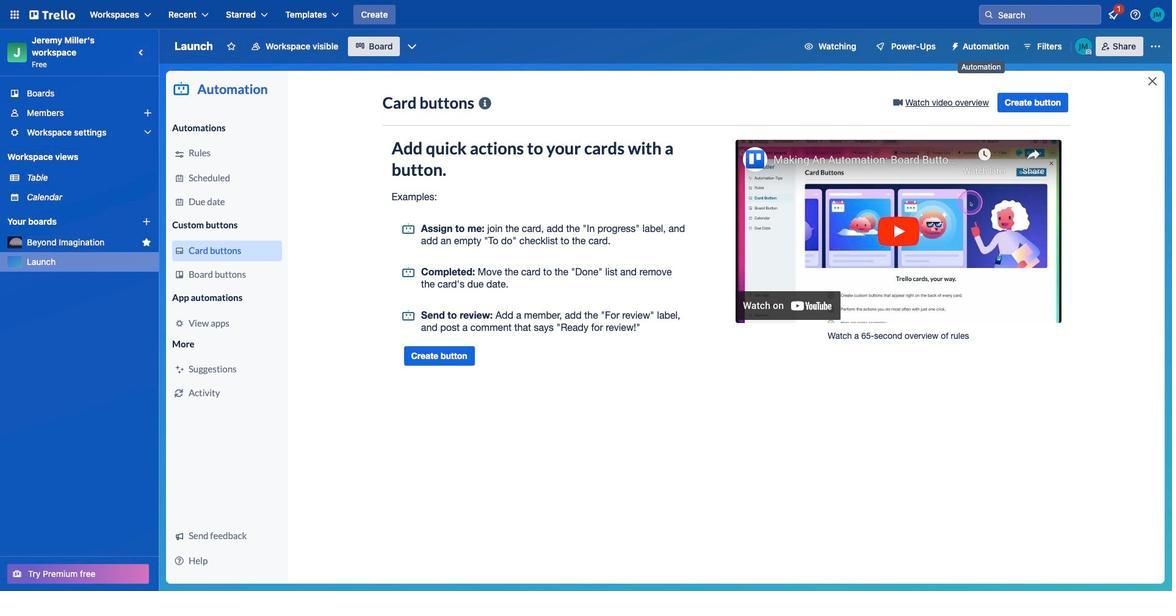 Task type: vqa. For each thing, say whether or not it's contained in the screenshot.
the Show menu IMAGE
yes



Task type: locate. For each thing, give the bounding box(es) containing it.
Board name text field
[[169, 37, 219, 56]]

jeremy miller (jeremymiller198) image right open information menu image
[[1151, 7, 1165, 22]]

open information menu image
[[1130, 9, 1142, 21]]

sm image
[[946, 37, 963, 54]]

add board image
[[142, 217, 151, 227]]

this member is an admin of this board. image
[[1086, 49, 1092, 55]]

jeremy miller (jeremymiller198) image
[[1151, 7, 1165, 22], [1075, 38, 1093, 55]]

primary element
[[0, 0, 1173, 29]]

1 vertical spatial jeremy miller (jeremymiller198) image
[[1075, 38, 1093, 55]]

Search field
[[994, 6, 1101, 23]]

0 vertical spatial jeremy miller (jeremymiller198) image
[[1151, 7, 1165, 22]]

jeremy miller (jeremymiller198) image inside the primary 'element'
[[1151, 7, 1165, 22]]

tooltip
[[958, 61, 1005, 73]]

1 horizontal spatial jeremy miller (jeremymiller198) image
[[1151, 7, 1165, 22]]

your boards with 2 items element
[[7, 214, 123, 229]]

jeremy miller (jeremymiller198) image down search field
[[1075, 38, 1093, 55]]



Task type: describe. For each thing, give the bounding box(es) containing it.
starred icon image
[[142, 238, 151, 247]]

customize views image
[[406, 40, 419, 53]]

show menu image
[[1150, 40, 1162, 53]]

workspace navigation collapse icon image
[[133, 44, 150, 61]]

1 notification image
[[1107, 7, 1121, 22]]

0 horizontal spatial jeremy miller (jeremymiller198) image
[[1075, 38, 1093, 55]]

back to home image
[[29, 5, 75, 24]]

search image
[[985, 10, 994, 20]]

star or unstar board image
[[227, 42, 236, 51]]



